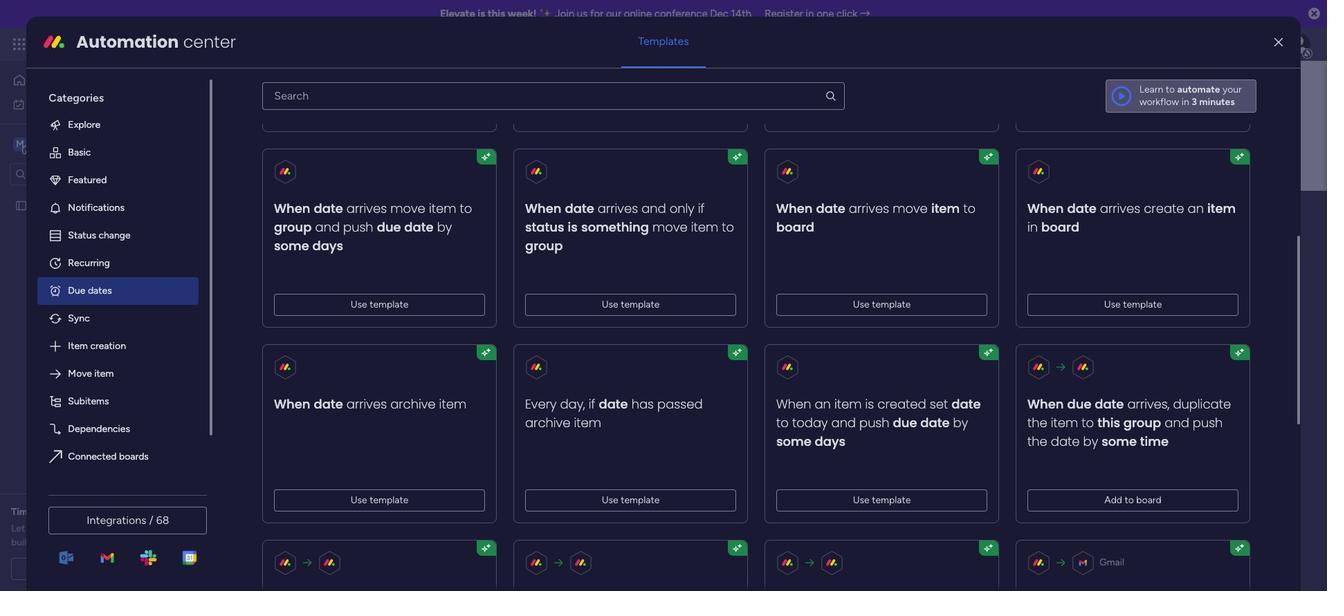 Task type: vqa. For each thing, say whether or not it's contained in the screenshot.
Your One-Stop Solution For Service Management Needs! on the bottom of page
no



Task type: describe. For each thing, give the bounding box(es) containing it.
main inside workspace selection element
[[32, 137, 56, 151]]

week!
[[508, 8, 537, 20]]

item creation option
[[38, 333, 199, 361]]

date inside when date arrives   move item to board
[[817, 200, 846, 217]]

connected boards option
[[38, 444, 199, 471]]

a
[[88, 563, 93, 575]]

when date arrives   and only if status is something move item to group
[[526, 200, 735, 255]]

due dates
[[68, 285, 112, 297]]

group inside when date arrives   and only if status is something move item to group
[[526, 237, 563, 255]]

expert
[[64, 507, 93, 518]]

automation
[[76, 30, 179, 53]]

connected
[[68, 451, 117, 463]]

status change
[[68, 230, 131, 241]]

built
[[11, 537, 30, 549]]

create
[[1145, 200, 1185, 217]]

move item
[[68, 368, 114, 380]]

1 horizontal spatial main workspace
[[345, 196, 523, 227]]

3
[[1192, 96, 1197, 108]]

creation
[[90, 340, 126, 352]]

2 horizontal spatial this
[[1098, 414, 1121, 432]]

workflow
[[1140, 96, 1180, 108]]

my work
[[30, 98, 67, 110]]

the for and push the date by
[[1028, 433, 1048, 450]]

recurring
[[68, 257, 110, 269]]

subitems
[[68, 396, 109, 408]]

only
[[670, 200, 695, 217]]

schedule
[[45, 563, 86, 575]]

free
[[61, 537, 80, 549]]

when for when date arrives   create an item in board
[[1028, 200, 1064, 217]]

see plans
[[242, 38, 284, 50]]

automate
[[1178, 84, 1221, 95]]

when date arrives   archive item
[[274, 396, 467, 413]]

main workspace inside workspace selection element
[[32, 137, 114, 151]]

item inside when an item is created   set date to today   and   push due date by some days
[[835, 396, 862, 413]]

automation  center image
[[43, 31, 65, 53]]

has passed archive item
[[526, 396, 703, 432]]

status
[[526, 219, 565, 236]]

us
[[577, 8, 588, 20]]

due dates option
[[38, 277, 199, 305]]

by inside and push the date by
[[1084, 433, 1099, 450]]

14th
[[731, 8, 752, 20]]

work for my
[[46, 98, 67, 110]]

move inside when date arrives   and only if status is something move item to group
[[653, 219, 688, 236]]

this group
[[1098, 414, 1162, 432]]

workspace selection element
[[13, 136, 116, 154]]

add for add to board
[[1105, 495, 1123, 507]]

every day, if date
[[526, 396, 629, 413]]

1 vertical spatial due
[[1068, 396, 1092, 413]]

when for when due date
[[1028, 396, 1064, 413]]

an inside time for an expert review let our experts review what you've built so far. free of charge
[[51, 507, 61, 518]]

recent
[[261, 279, 296, 292]]

duplicate
[[1174, 396, 1232, 413]]

is inside when an item is created   set date to today   and   push due date by some days
[[866, 396, 875, 413]]

test link
[[241, 331, 926, 370]]

move item option
[[38, 361, 199, 388]]

you've
[[134, 523, 162, 535]]

item creation
[[68, 340, 126, 352]]

add to favorites image
[[894, 343, 908, 357]]

item inside when date arrives   and only if status is something move item to group
[[692, 219, 719, 236]]

Search in workspace field
[[29, 166, 116, 182]]

subitems option
[[38, 388, 199, 416]]

when date arrives   move item to board
[[777, 200, 976, 236]]

boards
[[261, 312, 291, 324]]

monday work management
[[62, 36, 215, 52]]

and push the date by
[[1028, 414, 1224, 450]]

and inside 'when date arrives   move item to group and   push due date by some days'
[[316, 219, 340, 236]]

help button
[[1210, 552, 1258, 575]]

boards for recent boards
[[299, 279, 333, 292]]

test list box
[[0, 191, 177, 404]]

passed
[[658, 396, 703, 413]]

connected boards
[[68, 451, 149, 463]]

days inside 'when date arrives   move item to group and   push due date by some days'
[[313, 237, 344, 255]]

categories
[[49, 91, 104, 104]]

1 vertical spatial if
[[589, 396, 596, 413]]

dates
[[88, 285, 112, 297]]

boards for connected boards
[[119, 451, 149, 463]]

m
[[16, 138, 24, 150]]

sync option
[[38, 305, 199, 333]]

in inside the your workflow in
[[1182, 96, 1190, 108]]

something
[[582, 219, 650, 236]]

basic option
[[38, 139, 199, 167]]

let
[[11, 523, 25, 535]]

to inside when date arrives   and only if status is something move item to group
[[722, 219, 735, 236]]

1 vertical spatial main
[[345, 196, 399, 227]]

test for public board icon
[[284, 344, 303, 356]]

in inside when date arrives   create an item in board
[[1028, 219, 1039, 236]]

move for when date arrives   move item to group and   push due date by some days
[[391, 200, 426, 217]]

description
[[413, 230, 462, 242]]

and inside when an item is created   set date to today   and   push due date by some days
[[832, 414, 856, 432]]

0 vertical spatial this
[[488, 8, 506, 20]]

when for when date arrives   archive item
[[274, 396, 311, 413]]

register in one click → link
[[765, 8, 871, 20]]

the for arrives, duplicate the item to
[[1028, 414, 1048, 432]]

when for when an item is created   set date to today   and   push due date by some days
[[777, 396, 812, 413]]

search image
[[825, 90, 837, 102]]

by inside 'when date arrives   move item to group and   push due date by some days'
[[437, 219, 452, 236]]

1 vertical spatial this
[[462, 312, 477, 324]]

date inside when date arrives   and only if status is something move item to group
[[565, 200, 595, 217]]

68
[[156, 514, 169, 527]]

some inside when an item is created   set date to today   and   push due date by some days
[[777, 433, 812, 450]]

recurring option
[[38, 250, 199, 277]]

0 vertical spatial archive
[[391, 396, 436, 413]]

arrives,
[[1128, 396, 1170, 413]]

board inside when date arrives   create an item in board
[[1042, 219, 1080, 236]]

arrives for board
[[849, 200, 890, 217]]

sync
[[68, 313, 90, 325]]

when an item is created   set date to today   and   push due date by some days
[[777, 396, 981, 450]]

dashboards
[[312, 312, 362, 324]]

for inside time for an expert review let our experts review what you've built so far. free of charge
[[35, 507, 48, 518]]

notifications
[[68, 202, 125, 214]]

→
[[860, 8, 871, 20]]

conference
[[655, 8, 708, 20]]

item inside arrives, duplicate the item to
[[1052, 414, 1079, 432]]

0 vertical spatial our
[[606, 8, 622, 20]]

register
[[765, 8, 804, 20]]

an inside when an item is created   set date to today   and   push due date by some days
[[815, 396, 831, 413]]

add workspace description
[[344, 230, 462, 242]]

integrations / 68
[[87, 514, 169, 527]]

elevate
[[440, 8, 475, 20]]

automation center
[[76, 30, 236, 53]]

integrations / 68 button
[[49, 507, 207, 535]]

board inside button
[[1137, 495, 1162, 507]]

time
[[11, 507, 33, 518]]

today
[[793, 414, 828, 432]]

dependencies option
[[38, 416, 199, 444]]

center
[[183, 30, 236, 53]]

select product image
[[12, 37, 26, 51]]

experts
[[44, 523, 76, 535]]

help
[[1222, 557, 1247, 571]]

move
[[68, 368, 92, 380]]

to inside arrives, duplicate the item to
[[1082, 414, 1095, 432]]



Task type: locate. For each thing, give the bounding box(es) containing it.
0 horizontal spatial board
[[777, 219, 815, 236]]

test right public board icon
[[284, 344, 303, 356]]

when for when date arrives   move item to board
[[777, 200, 813, 217]]

0 vertical spatial if
[[699, 200, 705, 217]]

if
[[699, 200, 705, 217], [589, 396, 596, 413]]

review up of
[[79, 523, 107, 535]]

group inside 'when date arrives   move item to group and   push due date by some days'
[[274, 219, 312, 236]]

1 horizontal spatial add
[[1105, 495, 1123, 507]]

0 horizontal spatial some
[[274, 237, 310, 255]]

workspace
[[59, 137, 114, 151], [404, 196, 523, 227], [364, 230, 411, 242], [480, 312, 527, 324]]

and inside when date arrives   and only if status is something move item to group
[[642, 200, 667, 217]]

move inside when date arrives   move item to board
[[893, 200, 928, 217]]

test for public board image
[[33, 200, 51, 211]]

item inside when date arrives   move item to board
[[932, 200, 960, 217]]

0 horizontal spatial due
[[377, 219, 401, 236]]

when inside 'when date arrives   move item to group and   push due date by some days'
[[274, 200, 311, 217]]

due down created
[[894, 414, 918, 432]]

click
[[837, 8, 858, 20]]

0 vertical spatial by
[[437, 219, 452, 236]]

0 vertical spatial main workspace
[[32, 137, 114, 151]]

1 horizontal spatial for
[[590, 8, 604, 20]]

due left 'description'
[[377, 219, 401, 236]]

work for monday
[[112, 36, 137, 52]]

0 horizontal spatial add
[[344, 230, 362, 242]]

is right elevate
[[478, 8, 485, 20]]

has
[[632, 396, 654, 413]]

arrives inside when date arrives   create an item in board
[[1101, 200, 1141, 217]]

0 vertical spatial option
[[0, 193, 177, 196]]

when due date
[[1028, 396, 1125, 413]]

to inside 'when date arrives   move item to group and   push due date by some days'
[[460, 200, 473, 217]]

the inside and push the date by
[[1028, 433, 1048, 450]]

1 vertical spatial the
[[1028, 433, 1048, 450]]

move inside 'when date arrives   move item to group and   push due date by some days'
[[391, 200, 426, 217]]

of
[[83, 537, 92, 549]]

1 vertical spatial archive
[[526, 414, 571, 432]]

0 horizontal spatial archive
[[391, 396, 436, 413]]

when inside when date arrives   create an item in board
[[1028, 200, 1064, 217]]

to inside when an item is created   set date to today   and   push due date by some days
[[777, 414, 789, 432]]

see
[[242, 38, 259, 50]]

0 vertical spatial main
[[32, 137, 56, 151]]

due inside 'when date arrives   move item to group and   push due date by some days'
[[377, 219, 401, 236]]

1 horizontal spatial work
[[112, 36, 137, 52]]

2 horizontal spatial group
[[1124, 414, 1162, 432]]

work
[[112, 36, 137, 52], [46, 98, 67, 110]]

2 horizontal spatial board
[[1137, 495, 1162, 507]]

basic
[[68, 147, 91, 158]]

0 horizontal spatial group
[[274, 219, 312, 236]]

when
[[274, 200, 311, 217], [526, 200, 562, 217], [777, 200, 813, 217], [1028, 200, 1064, 217], [274, 396, 311, 413], [777, 396, 812, 413], [1028, 396, 1064, 413]]

to inside button
[[1125, 495, 1135, 507]]

1 horizontal spatial days
[[815, 433, 846, 450]]

when for when date arrives   and only if status is something move item to group
[[526, 200, 562, 217]]

1 horizontal spatial our
[[606, 8, 622, 20]]

far.
[[45, 537, 59, 549]]

1 horizontal spatial if
[[699, 200, 705, 217]]

template
[[370, 299, 409, 311], [621, 299, 660, 311], [873, 299, 911, 311], [1124, 299, 1163, 311], [370, 495, 409, 507], [621, 495, 660, 507], [873, 495, 911, 507]]

main workspace up 'description'
[[345, 196, 523, 227]]

home
[[32, 74, 58, 86]]

option down connected boards
[[38, 471, 199, 499]]

and right today
[[832, 414, 856, 432]]

recent boards
[[261, 279, 333, 292]]

when inside when date arrives   and only if status is something move item to group
[[526, 200, 562, 217]]

some
[[274, 237, 310, 255], [777, 433, 812, 450], [1102, 433, 1138, 450]]

push inside when an item is created   set date to today   and   push due date by some days
[[860, 414, 890, 432]]

arrives, duplicate the item to
[[1028, 396, 1232, 432]]

integrations
[[87, 514, 146, 527]]

our left online
[[606, 8, 622, 20]]

days inside when an item is created   set date to today   and   push due date by some days
[[815, 433, 846, 450]]

an up today
[[815, 396, 831, 413]]

minutes
[[1200, 96, 1236, 108]]

main right workspace "image"
[[32, 137, 56, 151]]

1 horizontal spatial boards
[[299, 279, 333, 292]]

and right boards
[[293, 312, 309, 324]]

1 horizontal spatial push
[[860, 414, 890, 432]]

status
[[68, 230, 96, 241]]

2 vertical spatial this
[[1098, 414, 1121, 432]]

0 horizontal spatial push
[[344, 219, 374, 236]]

arrives
[[347, 200, 387, 217], [598, 200, 639, 217], [849, 200, 890, 217], [1101, 200, 1141, 217], [347, 396, 387, 413]]

by inside when an item is created   set date to today   and   push due date by some days
[[954, 414, 969, 432]]

2 vertical spatial due
[[894, 414, 918, 432]]

option down featured
[[0, 193, 177, 196]]

item inside 'when date arrives   move item to group and   push due date by some days'
[[429, 200, 457, 217]]

due up and push the date by
[[1068, 396, 1092, 413]]

1 horizontal spatial main
[[345, 196, 399, 227]]

2 vertical spatial by
[[1084, 433, 1099, 450]]

test
[[33, 200, 51, 211], [284, 344, 303, 356]]

0 horizontal spatial our
[[27, 523, 42, 535]]

an right create
[[1188, 200, 1205, 217]]

0 vertical spatial the
[[1028, 414, 1048, 432]]

days
[[313, 237, 344, 255], [815, 433, 846, 450]]

item inside has passed archive item
[[574, 414, 602, 432]]

for right us at the left
[[590, 8, 604, 20]]

0 vertical spatial work
[[112, 36, 137, 52]]

2 horizontal spatial move
[[893, 200, 928, 217]]

arrives inside when date arrives   and only if status is something move item to group
[[598, 200, 639, 217]]

in
[[806, 8, 814, 20], [1182, 96, 1190, 108], [1028, 219, 1039, 236], [452, 312, 459, 324]]

group down arrives,
[[1124, 414, 1162, 432]]

arrives inside when date arrives   move item to board
[[849, 200, 890, 217]]

1 horizontal spatial is
[[568, 219, 578, 236]]

1 vertical spatial is
[[568, 219, 578, 236]]

categories list box
[[38, 79, 213, 499]]

boards inside option
[[119, 451, 149, 463]]

monday
[[62, 36, 109, 52]]

public board image
[[15, 199, 28, 212]]

is right status
[[568, 219, 578, 236]]

add for add workspace description
[[344, 230, 362, 242]]

management
[[140, 36, 215, 52]]

0 horizontal spatial main
[[32, 137, 56, 151]]

1 horizontal spatial due
[[894, 414, 918, 432]]

1 vertical spatial group
[[526, 237, 563, 255]]

1 vertical spatial our
[[27, 523, 42, 535]]

main workspace down explore in the left top of the page
[[32, 137, 114, 151]]

0 horizontal spatial test
[[33, 200, 51, 211]]

days down today
[[815, 433, 846, 450]]

option
[[0, 193, 177, 196], [38, 471, 199, 499]]

main up add workspace description
[[345, 196, 399, 227]]

0 horizontal spatial work
[[46, 98, 67, 110]]

0 horizontal spatial by
[[437, 219, 452, 236]]

to inside when date arrives   move item to board
[[964, 200, 976, 217]]

for
[[590, 8, 604, 20], [35, 507, 48, 518]]

push inside and push the date by
[[1193, 414, 1224, 432]]

one
[[817, 8, 834, 20]]

move
[[391, 200, 426, 217], [893, 200, 928, 217], [653, 219, 688, 236]]

3 minutes
[[1192, 96, 1236, 108]]

1 vertical spatial days
[[815, 433, 846, 450]]

Search for a column type search field
[[263, 82, 845, 110]]

and inside and push the date by
[[1165, 414, 1190, 432]]

0 vertical spatial is
[[478, 8, 485, 20]]

arrives inside 'when date arrives   move item to group and   push due date by some days'
[[347, 200, 387, 217]]

learn to automate
[[1140, 84, 1221, 95]]

if inside when date arrives   and only if status is something move item to group
[[699, 200, 705, 217]]

1 vertical spatial work
[[46, 98, 67, 110]]

explore
[[68, 119, 100, 131]]

day,
[[561, 396, 586, 413]]

0 horizontal spatial move
[[391, 200, 426, 217]]

due inside when an item is created   set date to today   and   push due date by some days
[[894, 414, 918, 432]]

join
[[555, 8, 575, 20]]

test inside list box
[[33, 200, 51, 211]]

1 horizontal spatial archive
[[526, 414, 571, 432]]

0 horizontal spatial for
[[35, 507, 48, 518]]

0 horizontal spatial if
[[589, 396, 596, 413]]

set
[[930, 396, 949, 413]]

2 vertical spatial is
[[866, 396, 875, 413]]

work right my
[[46, 98, 67, 110]]

✨
[[539, 8, 553, 20]]

1 vertical spatial add
[[1105, 495, 1123, 507]]

this left the week! at the left
[[488, 8, 506, 20]]

arrives for status
[[598, 200, 639, 217]]

2 horizontal spatial an
[[1188, 200, 1205, 217]]

2 horizontal spatial by
[[1084, 433, 1099, 450]]

home button
[[8, 69, 149, 91]]

1 vertical spatial boards
[[119, 451, 149, 463]]

0 vertical spatial test
[[33, 200, 51, 211]]

dec
[[710, 8, 729, 20]]

1 the from the top
[[1028, 414, 1048, 432]]

our inside time for an expert review let our experts review what you've built so far. free of charge
[[27, 523, 42, 535]]

and left "only"
[[642, 200, 667, 217]]

gmail
[[1100, 557, 1125, 569]]

boards right recent
[[299, 279, 333, 292]]

when inside when date arrives   move item to board
[[777, 200, 813, 217]]

1 horizontal spatial test
[[284, 344, 303, 356]]

item inside 'option'
[[94, 368, 114, 380]]

1 horizontal spatial by
[[954, 414, 969, 432]]

if right "only"
[[699, 200, 705, 217]]

0 horizontal spatial this
[[462, 312, 477, 324]]

date
[[314, 200, 343, 217], [565, 200, 595, 217], [817, 200, 846, 217], [1068, 200, 1097, 217], [405, 219, 434, 236], [314, 396, 343, 413], [599, 396, 629, 413], [952, 396, 981, 413], [1095, 396, 1125, 413], [921, 414, 950, 432], [1052, 433, 1080, 450]]

schedule a meeting button
[[11, 559, 165, 581]]

this right the recently
[[462, 312, 477, 324]]

2 horizontal spatial is
[[866, 396, 875, 413]]

so
[[33, 537, 43, 549]]

test right public board image
[[33, 200, 51, 211]]

some up recent boards
[[274, 237, 310, 255]]

change
[[99, 230, 131, 241]]

an up experts
[[51, 507, 61, 518]]

group up recent boards
[[274, 219, 312, 236]]

arrives for group
[[347, 200, 387, 217]]

0 horizontal spatial is
[[478, 8, 485, 20]]

0 horizontal spatial an
[[51, 507, 61, 518]]

1 horizontal spatial this
[[488, 8, 506, 20]]

brad klo image
[[1289, 33, 1311, 55]]

boards down 'dependencies' option
[[119, 451, 149, 463]]

and up recent boards
[[316, 219, 340, 236]]

1 vertical spatial review
[[79, 523, 107, 535]]

1 vertical spatial an
[[815, 396, 831, 413]]

time
[[1141, 433, 1169, 450]]

categories heading
[[38, 79, 199, 111]]

some down this group
[[1102, 433, 1138, 450]]

use template
[[351, 299, 409, 311], [602, 299, 660, 311], [853, 299, 911, 311], [1105, 299, 1163, 311], [351, 495, 409, 507], [602, 495, 660, 507], [853, 495, 911, 507]]

1 horizontal spatial an
[[815, 396, 831, 413]]

review up what
[[95, 507, 125, 518]]

when date arrives   create an item in board
[[1028, 200, 1237, 236]]

created
[[878, 396, 927, 413]]

by
[[437, 219, 452, 236], [954, 414, 969, 432], [1084, 433, 1099, 450]]

date inside and push the date by
[[1052, 433, 1080, 450]]

learn
[[1140, 84, 1164, 95]]

2 horizontal spatial some
[[1102, 433, 1138, 450]]

dependencies
[[68, 423, 130, 435]]

item
[[429, 200, 457, 217], [932, 200, 960, 217], [1208, 200, 1237, 217], [692, 219, 719, 236], [94, 368, 114, 380], [440, 396, 467, 413], [835, 396, 862, 413], [574, 414, 602, 432], [1052, 414, 1079, 432]]

0 vertical spatial days
[[313, 237, 344, 255]]

every
[[526, 396, 557, 413]]

add inside add to board button
[[1105, 495, 1123, 507]]

boards and dashboards you visited recently in this workspace
[[261, 312, 527, 324]]

0 vertical spatial review
[[95, 507, 125, 518]]

1 horizontal spatial some
[[777, 433, 812, 450]]

date inside when date arrives   create an item in board
[[1068, 200, 1097, 217]]

recently
[[414, 312, 449, 324]]

move for when date arrives   move item to board
[[893, 200, 928, 217]]

1 vertical spatial option
[[38, 471, 199, 499]]

notifications option
[[38, 194, 199, 222]]

archive inside has passed archive item
[[526, 414, 571, 432]]

for right time in the bottom of the page
[[35, 507, 48, 518]]

0 vertical spatial group
[[274, 219, 312, 236]]

explore option
[[38, 111, 199, 139]]

2 the from the top
[[1028, 433, 1048, 450]]

my work button
[[8, 93, 149, 115]]

None search field
[[263, 82, 845, 110]]

main workspace
[[32, 137, 114, 151], [345, 196, 523, 227]]

1 horizontal spatial board
[[1042, 219, 1080, 236]]

some inside 'when date arrives   move item to group and   push due date by some days'
[[274, 237, 310, 255]]

group down status
[[526, 237, 563, 255]]

push inside 'when date arrives   move item to group and   push due date by some days'
[[344, 219, 374, 236]]

days up recent boards
[[313, 237, 344, 255]]

0 vertical spatial add
[[344, 230, 362, 242]]

time for an expert review let our experts review what you've built so far. free of charge
[[11, 507, 162, 549]]

0 vertical spatial boards
[[299, 279, 333, 292]]

2 horizontal spatial due
[[1068, 396, 1092, 413]]

our up so
[[27, 523, 42, 535]]

register in one click →
[[765, 8, 871, 20]]

our
[[606, 8, 622, 20], [27, 523, 42, 535]]

and up time
[[1165, 414, 1190, 432]]

some down today
[[777, 433, 812, 450]]

2 horizontal spatial push
[[1193, 414, 1224, 432]]

if right day,
[[589, 396, 596, 413]]

1 vertical spatial main workspace
[[345, 196, 523, 227]]

0 horizontal spatial main workspace
[[32, 137, 114, 151]]

workspace image
[[13, 137, 27, 152]]

arrives for in
[[1101, 200, 1141, 217]]

item inside when date arrives   create an item in board
[[1208, 200, 1237, 217]]

when for when date arrives   move item to group and   push due date by some days
[[274, 200, 311, 217]]

elevate is this week! ✨ join us for our online conference dec 14th
[[440, 8, 752, 20]]

0 horizontal spatial boards
[[119, 451, 149, 463]]

this
[[488, 8, 506, 20], [462, 312, 477, 324], [1098, 414, 1121, 432]]

1 vertical spatial by
[[954, 414, 969, 432]]

an inside when date arrives   create an item in board
[[1188, 200, 1205, 217]]

meeting
[[95, 563, 131, 575]]

work right monday
[[112, 36, 137, 52]]

Main workspace field
[[342, 196, 1272, 227]]

0 vertical spatial an
[[1188, 200, 1205, 217]]

0 horizontal spatial days
[[313, 237, 344, 255]]

when inside when an item is created   set date to today   and   push due date by some days
[[777, 396, 812, 413]]

visited
[[383, 312, 411, 324]]

0 vertical spatial due
[[377, 219, 401, 236]]

this up some time at the right bottom of the page
[[1098, 414, 1121, 432]]

and
[[642, 200, 667, 217], [316, 219, 340, 236], [293, 312, 309, 324], [832, 414, 856, 432], [1165, 414, 1190, 432]]

1 horizontal spatial group
[[526, 237, 563, 255]]

the inside arrives, duplicate the item to
[[1028, 414, 1048, 432]]

status change option
[[38, 222, 199, 250]]

schedule a meeting
[[45, 563, 131, 575]]

is left created
[[866, 396, 875, 413]]

2 vertical spatial group
[[1124, 414, 1162, 432]]

1 vertical spatial for
[[35, 507, 48, 518]]

you
[[364, 312, 380, 324]]

public board image
[[262, 343, 277, 358]]

is inside when date arrives   and only if status is something move item to group
[[568, 219, 578, 236]]

2 vertical spatial an
[[51, 507, 61, 518]]

when date arrives   move item to group and   push due date by some days
[[274, 200, 473, 255]]

1 vertical spatial test
[[284, 344, 303, 356]]

featured option
[[38, 167, 199, 194]]

your workflow in
[[1140, 84, 1242, 108]]

1 horizontal spatial move
[[653, 219, 688, 236]]

is
[[478, 8, 485, 20], [568, 219, 578, 236], [866, 396, 875, 413]]

work inside "my work" button
[[46, 98, 67, 110]]

0 vertical spatial for
[[590, 8, 604, 20]]

board inside when date arrives   move item to board
[[777, 219, 815, 236]]



